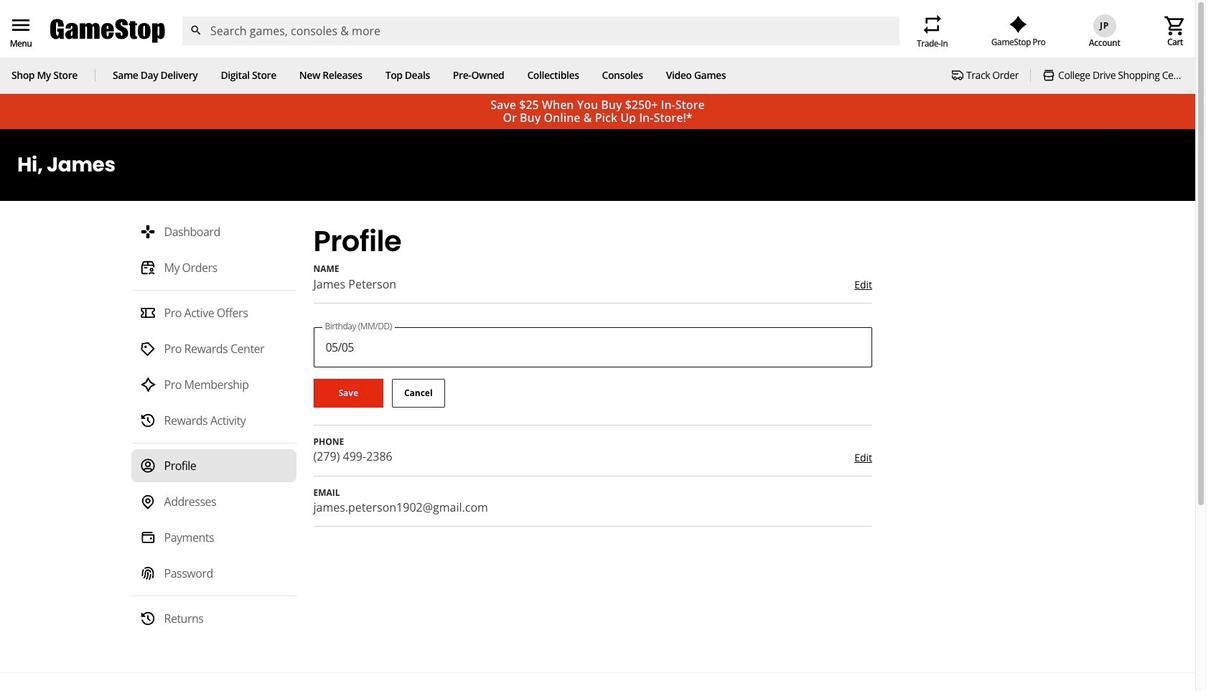 Task type: vqa. For each thing, say whether or not it's contained in the screenshot.
the left store
no



Task type: describe. For each thing, give the bounding box(es) containing it.
rewards activity icon image
[[140, 413, 155, 429]]

addresses icon image
[[140, 494, 155, 510]]

password icon image
[[140, 566, 155, 582]]

profile icon image
[[140, 458, 155, 474]]

pro rewards center icon image
[[140, 341, 155, 357]]



Task type: locate. For each thing, give the bounding box(es) containing it.
pro active offers icon image
[[140, 305, 155, 321]]

None search field
[[182, 17, 900, 45]]

my orders icon image
[[140, 260, 155, 276]]

gamestop image
[[50, 17, 165, 45]]

pro membership icon image
[[140, 377, 155, 393]]

None text field
[[313, 327, 872, 367]]

gamestop pro icon image
[[1009, 16, 1027, 33]]

returns icon image
[[140, 611, 155, 627]]

payments icon image
[[140, 530, 155, 546]]

Search games, consoles & more search field
[[210, 17, 874, 45]]

dashboard icon image
[[140, 224, 155, 240]]



